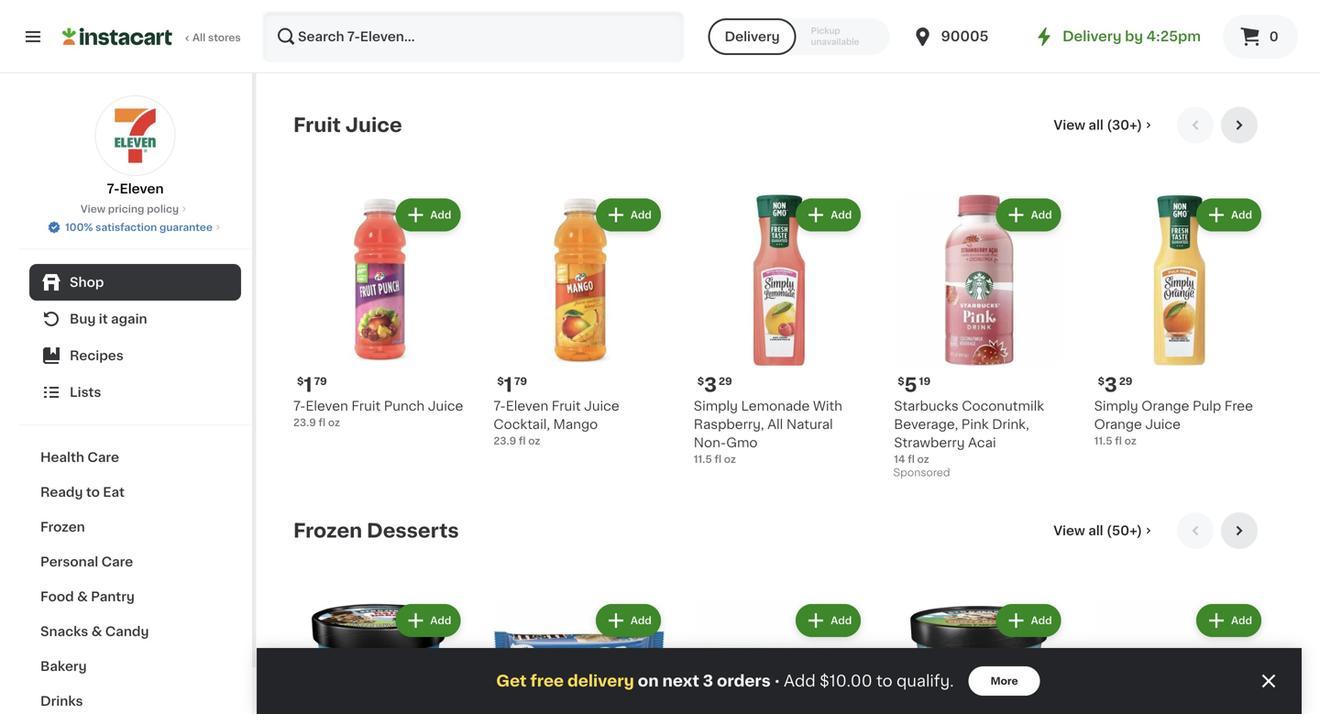 Task type: locate. For each thing, give the bounding box(es) containing it.
29 up raspberry,
[[719, 376, 732, 386]]

eleven left steak
[[306, 4, 348, 16]]

7‑eleven inside 7‑eleven fruit juice cocktail, mango 23.9 fl oz
[[494, 400, 549, 413]]

2 all from the top
[[1089, 524, 1104, 537]]

29 up simply orange pulp free orange juice 11.5 fl oz
[[1119, 376, 1133, 386]]

$ up raspberry,
[[698, 376, 704, 386]]

7- inside 7-eleven taco & cheese taquito 1 each
[[894, 4, 906, 16]]

5 $ from the left
[[1098, 376, 1105, 386]]

(30+)
[[1107, 119, 1143, 132]]

eleven inside 7-eleven buffalo chicken roller
[[706, 4, 749, 16]]

2 79 from the left
[[514, 376, 527, 386]]

non-
[[694, 436, 726, 449]]

& right steak
[[391, 4, 402, 16]]

add inside "treatment tracker modal" dialog
[[784, 674, 816, 689]]

1 gulp from the left
[[576, 4, 607, 16]]

orders
[[717, 674, 771, 689]]

all inside view all (50+) popup button
[[1089, 524, 1104, 537]]

coconutmilk
[[962, 400, 1044, 413]]

frozen inside item carousel region
[[293, 521, 362, 540]]

shop link
[[29, 264, 241, 301]]

each inside 7-eleven taco & cheese taquito 1 each
[[901, 40, 927, 50]]

big inside 7-eleven big gulp coke 30 fl oz
[[1153, 4, 1174, 16]]

big up soda
[[552, 4, 573, 16]]

1 horizontal spatial 11.5
[[1094, 436, 1113, 446]]

view all (30+) button
[[1047, 107, 1163, 144]]

1 vertical spatial care
[[101, 556, 133, 569]]

1 item carousel region from the top
[[293, 107, 1265, 490]]

recipes
[[70, 349, 124, 362]]

fl inside simply lemonade with raspberry, all natural non-gmo 11.5 fl oz
[[715, 454, 722, 464]]

23.9 inside 7‑eleven fruit juice cocktail, mango 23.9 fl oz
[[494, 436, 516, 446]]

0 vertical spatial care
[[87, 451, 119, 464]]

$ 1 79 up cocktail,
[[497, 375, 527, 395]]

ready to eat link
[[29, 475, 241, 510]]

eleven inside 7-eleven steak & cheese taquito 1 each
[[306, 4, 348, 16]]

$ 1 79 up 7‑eleven fruit punch juice 23.9 fl oz
[[297, 375, 327, 395]]

7‑eleven inside 7‑eleven fruit punch juice 23.9 fl oz
[[293, 400, 348, 413]]

1 horizontal spatial $ 3 29
[[1098, 375, 1133, 395]]

all inside view all (30+) popup button
[[1089, 119, 1104, 132]]

1 simply from the left
[[694, 400, 738, 413]]

7-eleven buffalo chicken roller button
[[694, 0, 865, 38]]

coke
[[1211, 4, 1244, 16]]

7- up pricing
[[107, 182, 120, 195]]

$ 3 29 for simply orange pulp free orange juice
[[1098, 375, 1133, 395]]

7‑eleven left the punch
[[293, 400, 348, 413]]

7-eleven big gulp dr pepper soda
[[494, 4, 625, 35]]

pulp
[[1193, 400, 1222, 413]]

frozen for frozen
[[40, 521, 85, 534]]

1 cheese from the left
[[405, 4, 454, 16]]

1 right stores
[[293, 40, 298, 50]]

$ up cocktail,
[[497, 376, 504, 386]]

0 horizontal spatial big
[[552, 4, 573, 16]]

0 vertical spatial to
[[86, 486, 100, 499]]

1 horizontal spatial big
[[1153, 4, 1174, 16]]

79
[[314, 376, 327, 386], [514, 376, 527, 386]]

big
[[552, 4, 573, 16], [1153, 4, 1174, 16]]

1
[[293, 40, 298, 50], [894, 40, 899, 50], [304, 375, 312, 395], [504, 375, 513, 395]]

cheese right taco
[[1000, 4, 1049, 16]]

0 horizontal spatial all
[[193, 33, 206, 43]]

simply left pulp
[[1094, 400, 1139, 413]]

delivery by 4:25pm link
[[1033, 26, 1201, 48]]

taquito for 7-eleven taco & cheese taquito
[[894, 22, 942, 35]]

1 horizontal spatial all
[[768, 418, 783, 431]]

1 horizontal spatial simply
[[1094, 400, 1139, 413]]

7- left taco
[[894, 4, 906, 16]]

raspberry,
[[694, 418, 764, 431]]

steak
[[352, 4, 388, 16]]

eleven inside 7-eleven taco & cheese taquito 1 each
[[906, 4, 949, 16]]

buffalo
[[752, 4, 798, 16]]

$ for 7‑eleven fruit punch juice
[[297, 376, 304, 386]]

1 vertical spatial all
[[768, 418, 783, 431]]

next
[[663, 674, 699, 689]]

1 each from the left
[[300, 40, 326, 50]]

2 $ 3 29 from the left
[[1098, 375, 1133, 395]]

simply
[[694, 400, 738, 413], [1094, 400, 1139, 413]]

1 horizontal spatial delivery
[[1063, 30, 1122, 43]]

4 $ from the left
[[898, 376, 905, 386]]

7- up roller
[[694, 4, 706, 16]]

23.9
[[293, 418, 316, 428], [494, 436, 516, 446]]

3
[[704, 375, 717, 395], [1105, 375, 1118, 395], [703, 674, 713, 689]]

gulp inside 7-eleven big gulp coke 30 fl oz
[[1177, 4, 1208, 16]]

eleven up the delivery by 4:25pm
[[1107, 4, 1149, 16]]

0 vertical spatial view
[[1054, 119, 1086, 132]]

3 up simply orange pulp free orange juice 11.5 fl oz
[[1105, 375, 1118, 395]]

view inside popup button
[[1054, 119, 1086, 132]]

7- for 7-eleven big gulp dr pepper soda
[[494, 4, 506, 16]]

eleven for 7-eleven big gulp dr pepper soda
[[506, 4, 549, 16]]

eleven for 7-eleven taco & cheese taquito 1 each
[[906, 4, 949, 16]]

7-eleven big gulp dr pepper soda button
[[494, 0, 665, 52]]

care up "pantry"
[[101, 556, 133, 569]]

view for frozen desserts
[[1054, 524, 1086, 537]]

1 vertical spatial to
[[877, 674, 893, 689]]

0 vertical spatial orange
[[1142, 400, 1190, 413]]

1 7‑eleven from the left
[[293, 400, 348, 413]]

taquito inside 7-eleven steak & cheese taquito 1 each
[[293, 22, 341, 35]]

11.5 inside simply orange pulp free orange juice 11.5 fl oz
[[1094, 436, 1113, 446]]

big up 4:25pm
[[1153, 4, 1174, 16]]

1 $ 1 79 from the left
[[297, 375, 327, 395]]

29 for orange
[[1119, 376, 1133, 386]]

view pricing policy
[[81, 204, 179, 214]]

3 right next
[[703, 674, 713, 689]]

1 $ 3 29 from the left
[[698, 375, 732, 395]]

$ up 7‑eleven fruit punch juice 23.9 fl oz
[[297, 376, 304, 386]]

1 horizontal spatial fruit
[[352, 400, 381, 413]]

0 horizontal spatial taquito
[[293, 22, 341, 35]]

1 vertical spatial item carousel region
[[293, 512, 1265, 714]]

product group
[[293, 195, 464, 430], [494, 195, 665, 448], [694, 195, 865, 467], [894, 195, 1065, 483], [1094, 195, 1265, 448], [293, 601, 464, 714], [494, 601, 665, 714], [694, 601, 865, 714], [894, 601, 1065, 714], [1094, 601, 1265, 714]]

simply inside simply lemonade with raspberry, all natural non-gmo 11.5 fl oz
[[694, 400, 738, 413]]

1 $ from the left
[[297, 376, 304, 386]]

1 vertical spatial 23.9
[[494, 436, 516, 446]]

2 big from the left
[[1153, 4, 1174, 16]]

eleven inside 7-eleven big gulp coke 30 fl oz
[[1107, 4, 1149, 16]]

delivery
[[568, 674, 634, 689]]

7‑eleven up cocktail,
[[494, 400, 549, 413]]

100% satisfaction guarantee button
[[47, 216, 224, 235]]

2 cheese from the left
[[1000, 4, 1049, 16]]

1 horizontal spatial 29
[[1119, 376, 1133, 386]]

eleven up roller
[[706, 4, 749, 16]]

$ up simply orange pulp free orange juice 11.5 fl oz
[[1098, 376, 1105, 386]]

3 $ from the left
[[698, 376, 704, 386]]

0 horizontal spatial frozen
[[40, 521, 85, 534]]

$ 3 29 for simply lemonade with raspberry, all natural non-gmo
[[698, 375, 732, 395]]

$ 3 29 up simply orange pulp free orange juice 11.5 fl oz
[[1098, 375, 1133, 395]]

7- up 30
[[1094, 4, 1107, 16]]

$ 1 79 for 7‑eleven fruit juice cocktail, mango
[[497, 375, 527, 395]]

7- for 7-eleven buffalo chicken roller
[[694, 4, 706, 16]]

None search field
[[262, 11, 685, 62]]

5
[[905, 375, 917, 395]]

view left (50+)
[[1054, 524, 1086, 537]]

7- left steak
[[293, 4, 306, 16]]

7- up the "pepper"
[[494, 4, 506, 16]]

1 big from the left
[[552, 4, 573, 16]]

fruit
[[293, 116, 341, 135], [352, 400, 381, 413], [552, 400, 581, 413]]

0 horizontal spatial each
[[300, 40, 326, 50]]

delivery inside button
[[725, 30, 780, 43]]

1 frozen from the left
[[40, 521, 85, 534]]

7- inside 7-eleven big gulp coke 30 fl oz
[[1094, 4, 1107, 16]]

juice inside 7‑eleven fruit punch juice 23.9 fl oz
[[428, 400, 463, 413]]

get
[[496, 674, 527, 689]]

big for soda
[[552, 4, 573, 16]]

0 horizontal spatial cheese
[[405, 4, 454, 16]]

1 29 from the left
[[719, 376, 732, 386]]

view all (50+)
[[1054, 524, 1143, 537]]

frozen down ready
[[40, 521, 85, 534]]

0 horizontal spatial 23.9
[[293, 418, 316, 428]]

7- inside 7-eleven big gulp dr pepper soda
[[494, 4, 506, 16]]

beverage,
[[894, 418, 958, 431]]

view up 100%
[[81, 204, 106, 214]]

& right taco
[[986, 4, 997, 16]]

& inside 7-eleven steak & cheese taquito 1 each
[[391, 4, 402, 16]]

7-eleven taco & cheese taquito 1 each
[[894, 4, 1049, 50]]

0 horizontal spatial 7‑eleven
[[293, 400, 348, 413]]

1 horizontal spatial 79
[[514, 376, 527, 386]]

each left 90005
[[901, 40, 927, 50]]

oz inside simply lemonade with raspberry, all natural non-gmo 11.5 fl oz
[[724, 454, 736, 464]]

0 horizontal spatial 29
[[719, 376, 732, 386]]

2 $ 1 79 from the left
[[497, 375, 527, 395]]

2 29 from the left
[[1119, 376, 1133, 386]]

1 horizontal spatial 23.9
[[494, 436, 516, 446]]

pantry
[[91, 591, 135, 603]]

0 vertical spatial all
[[1089, 119, 1104, 132]]

2 horizontal spatial fruit
[[552, 400, 581, 413]]

0 horizontal spatial gulp
[[576, 4, 607, 16]]

ready to eat
[[40, 486, 125, 499]]

fruit inside 7‑eleven fruit punch juice 23.9 fl oz
[[352, 400, 381, 413]]

fl inside 7-eleven big gulp coke 30 fl oz
[[1111, 21, 1118, 32]]

29
[[719, 376, 732, 386], [1119, 376, 1133, 386]]

79 up 7‑eleven fruit punch juice 23.9 fl oz
[[314, 376, 327, 386]]

11.5 down "non-"
[[694, 454, 712, 464]]

0 horizontal spatial 79
[[314, 376, 327, 386]]

cheese for 7-eleven steak & cheese taquito
[[405, 4, 454, 16]]

simply up raspberry,
[[694, 400, 738, 413]]

gulp up 4:25pm
[[1177, 4, 1208, 16]]

simply orange pulp free orange juice 11.5 fl oz
[[1094, 400, 1253, 446]]

big inside 7-eleven big gulp dr pepper soda
[[552, 4, 573, 16]]

delivery down buffalo
[[725, 30, 780, 43]]

2 vertical spatial view
[[1054, 524, 1086, 537]]

delivery left the by
[[1063, 30, 1122, 43]]

30
[[1094, 21, 1108, 32]]

oz inside 7‑eleven fruit punch juice 23.9 fl oz
[[328, 418, 340, 428]]

free
[[530, 674, 564, 689]]

cheese inside 7-eleven steak & cheese taquito 1 each
[[405, 4, 454, 16]]

fl inside simply orange pulp free orange juice 11.5 fl oz
[[1115, 436, 1122, 446]]

Search field
[[264, 13, 683, 61]]

11.5 up view all (50+) popup button
[[1094, 436, 1113, 446]]

1 horizontal spatial $ 1 79
[[497, 375, 527, 395]]

7-eleven logo image
[[95, 95, 176, 176]]

eleven up the "pepper"
[[506, 4, 549, 16]]

1 taquito from the left
[[293, 22, 341, 35]]

on
[[638, 674, 659, 689]]

2 gulp from the left
[[1177, 4, 1208, 16]]

7- inside 7-eleven buffalo chicken roller
[[694, 4, 706, 16]]

item carousel region
[[293, 107, 1265, 490], [293, 512, 1265, 714]]

all left (50+)
[[1089, 524, 1104, 537]]

7- inside 7-eleven steak & cheese taquito 1 each
[[293, 4, 306, 16]]

1 horizontal spatial frozen
[[293, 521, 362, 540]]

frozen left desserts
[[293, 521, 362, 540]]

lemonade
[[741, 400, 810, 413]]

1 vertical spatial all
[[1089, 524, 1104, 537]]

0 horizontal spatial $ 1 79
[[297, 375, 327, 395]]

policy
[[147, 204, 179, 214]]

7‑eleven fruit punch juice 23.9 fl oz
[[293, 400, 463, 428]]

(50+)
[[1107, 524, 1143, 537]]

view left (30+)
[[1054, 119, 1086, 132]]

1 all from the top
[[1089, 119, 1104, 132]]

satisfaction
[[96, 222, 157, 232]]

2 simply from the left
[[1094, 400, 1139, 413]]

2 item carousel region from the top
[[293, 512, 1265, 714]]

79 up cocktail,
[[514, 376, 527, 386]]

1 inside 7-eleven steak & cheese taquito 1 each
[[293, 40, 298, 50]]

fruit inside 7‑eleven fruit juice cocktail, mango 23.9 fl oz
[[552, 400, 581, 413]]

taquito
[[293, 22, 341, 35], [894, 22, 942, 35]]

0 vertical spatial item carousel region
[[293, 107, 1265, 490]]

11.5
[[1094, 436, 1113, 446], [694, 454, 712, 464]]

care up eat
[[87, 451, 119, 464]]

•
[[775, 674, 780, 688]]

0 horizontal spatial $ 3 29
[[698, 375, 732, 395]]

all left stores
[[193, 33, 206, 43]]

0 button
[[1223, 15, 1298, 59]]

it
[[99, 313, 108, 326]]

$ inside $ 5 19
[[898, 376, 905, 386]]

100% satisfaction guarantee
[[65, 222, 213, 232]]

gulp left dr
[[576, 4, 607, 16]]

2 taquito from the left
[[894, 22, 942, 35]]

add button
[[396, 199, 461, 232], [596, 199, 661, 232], [796, 199, 861, 232], [996, 199, 1061, 232], [1197, 199, 1262, 232], [396, 604, 461, 637], [596, 604, 661, 637], [796, 604, 861, 637], [996, 604, 1061, 637], [1197, 604, 1262, 637]]

to left eat
[[86, 486, 100, 499]]

0 vertical spatial all
[[193, 33, 206, 43]]

1 left 90005
[[894, 40, 899, 50]]

1 79 from the left
[[314, 376, 327, 386]]

0 horizontal spatial 11.5
[[694, 454, 712, 464]]

care
[[87, 451, 119, 464], [101, 556, 133, 569]]

shop
[[70, 276, 104, 289]]

view inside popup button
[[1054, 524, 1086, 537]]

sponsored badge image
[[894, 468, 950, 479]]

3 up raspberry,
[[704, 375, 717, 395]]

to right $10.00
[[877, 674, 893, 689]]

0 horizontal spatial to
[[86, 486, 100, 499]]

2 frozen from the left
[[293, 521, 362, 540]]

gulp for coke
[[1177, 4, 1208, 16]]

cheese inside 7-eleven taco & cheese taquito 1 each
[[1000, 4, 1049, 16]]

orange
[[1142, 400, 1190, 413], [1094, 418, 1142, 431]]

punch
[[384, 400, 425, 413]]

each up fruit juice
[[300, 40, 326, 50]]

1 horizontal spatial each
[[901, 40, 927, 50]]

frozen desserts
[[293, 521, 459, 540]]

all stores
[[193, 33, 241, 43]]

$ 1 79 for 7‑eleven fruit punch juice
[[297, 375, 327, 395]]

1 horizontal spatial cheese
[[1000, 4, 1049, 16]]

0 vertical spatial 23.9
[[293, 418, 316, 428]]

strawberry
[[894, 436, 965, 449]]

chicken
[[802, 4, 854, 16]]

gulp for dr
[[576, 4, 607, 16]]

guarantee
[[160, 222, 213, 232]]

dr
[[610, 4, 625, 16]]

1 horizontal spatial to
[[877, 674, 893, 689]]

1 horizontal spatial 7‑eleven
[[494, 400, 549, 413]]

eleven inside 7-eleven big gulp dr pepper soda
[[506, 4, 549, 16]]

1 vertical spatial 11.5
[[694, 454, 712, 464]]

2 $ from the left
[[497, 376, 504, 386]]

each inside 7-eleven steak & cheese taquito 1 each
[[300, 40, 326, 50]]

0 horizontal spatial simply
[[694, 400, 738, 413]]

lists link
[[29, 374, 241, 411]]

eleven left taco
[[906, 4, 949, 16]]

cheese right steak
[[405, 4, 454, 16]]

frozen
[[40, 521, 85, 534], [293, 521, 362, 540]]

cocktail,
[[494, 418, 550, 431]]

1 horizontal spatial taquito
[[894, 22, 942, 35]]

eleven up the view pricing policy link
[[120, 182, 164, 195]]

$ 3 29 up raspberry,
[[698, 375, 732, 395]]

0 vertical spatial 11.5
[[1094, 436, 1113, 446]]

$ left 19
[[898, 376, 905, 386]]

2 7‑eleven from the left
[[494, 400, 549, 413]]

gulp inside 7-eleven big gulp dr pepper soda
[[576, 4, 607, 16]]

simply inside simply orange pulp free orange juice 11.5 fl oz
[[1094, 400, 1139, 413]]

eleven for 7-eleven big gulp coke 30 fl oz
[[1107, 4, 1149, 16]]

1 horizontal spatial gulp
[[1177, 4, 1208, 16]]

recipes link
[[29, 337, 241, 374]]

fruit juice
[[293, 116, 402, 135]]

0 horizontal spatial delivery
[[725, 30, 780, 43]]

all down lemonade
[[768, 418, 783, 431]]

to
[[86, 486, 100, 499], [877, 674, 893, 689]]

2 each from the left
[[901, 40, 927, 50]]

all left (30+)
[[1089, 119, 1104, 132]]

taquito inside 7-eleven taco & cheese taquito 1 each
[[894, 22, 942, 35]]



Task type: vqa. For each thing, say whether or not it's contained in the screenshot.


Task type: describe. For each thing, give the bounding box(es) containing it.
29 for lemonade
[[719, 376, 732, 386]]

delivery for delivery by 4:25pm
[[1063, 30, 1122, 43]]

$ for simply orange pulp free orange juice
[[1098, 376, 1105, 386]]

instacart logo image
[[62, 26, 172, 48]]

79 for 7‑eleven fruit juice cocktail, mango
[[514, 376, 527, 386]]

eleven for 7-eleven steak & cheese taquito 1 each
[[306, 4, 348, 16]]

pink
[[962, 418, 989, 431]]

juice inside simply orange pulp free orange juice 11.5 fl oz
[[1146, 418, 1181, 431]]

more
[[991, 676, 1018, 686]]

product group containing 5
[[894, 195, 1065, 483]]

roller
[[694, 22, 731, 35]]

eleven for 7-eleven buffalo chicken roller
[[706, 4, 749, 16]]

taquito for 7-eleven steak & cheese taquito
[[293, 22, 341, 35]]

7- for 7-eleven steak & cheese taquito 1 each
[[293, 4, 306, 16]]

desserts
[[367, 521, 459, 540]]

11.5 inside simply lemonade with raspberry, all natural non-gmo 11.5 fl oz
[[694, 454, 712, 464]]

delivery button
[[708, 18, 797, 55]]

$ for simply lemonade with raspberry, all natural non-gmo
[[698, 376, 704, 386]]

stores
[[208, 33, 241, 43]]

7- for 7-eleven big gulp coke 30 fl oz
[[1094, 4, 1107, 16]]

1 inside 7-eleven taco & cheese taquito 1 each
[[894, 40, 899, 50]]

3 for simply lemonade with raspberry, all natural non-gmo
[[704, 375, 717, 395]]

90005
[[941, 30, 989, 43]]

personal
[[40, 556, 98, 569]]

100%
[[65, 222, 93, 232]]

health care
[[40, 451, 119, 464]]

7-eleven steak & cheese taquito 1 each
[[293, 4, 454, 50]]

free
[[1225, 400, 1253, 413]]

& left the candy
[[91, 625, 102, 638]]

buy it again
[[70, 313, 147, 326]]

care for personal care
[[101, 556, 133, 569]]

7- for 7-eleven
[[107, 182, 120, 195]]

lists
[[70, 386, 101, 399]]

food
[[40, 591, 74, 603]]

all for fruit juice
[[1089, 119, 1104, 132]]

79 for 7‑eleven fruit punch juice
[[314, 376, 327, 386]]

health care link
[[29, 440, 241, 475]]

cheese for 7-eleven taco & cheese taquito
[[1000, 4, 1049, 16]]

all for frozen desserts
[[1089, 524, 1104, 537]]

service type group
[[708, 18, 890, 55]]

fruit for 7‑eleven fruit punch juice
[[352, 400, 381, 413]]

& right food
[[77, 591, 88, 603]]

by
[[1125, 30, 1143, 43]]

fl inside starbucks coconutmilk beverage, pink drink, strawberry acai 14 fl oz
[[908, 454, 915, 464]]

14
[[894, 454, 906, 464]]

delivery by 4:25pm
[[1063, 30, 1201, 43]]

gmo
[[726, 436, 758, 449]]

fl inside 7‑eleven fruit punch juice 23.9 fl oz
[[319, 418, 326, 428]]

7- for 7-eleven taco & cheese taquito 1 each
[[894, 4, 906, 16]]

bakery
[[40, 660, 87, 673]]

simply lemonade with raspberry, all natural non-gmo 11.5 fl oz
[[694, 400, 843, 464]]

all stores link
[[62, 11, 242, 62]]

item carousel region containing frozen desserts
[[293, 512, 1265, 714]]

view all (50+) button
[[1046, 512, 1163, 549]]

each for 7-eleven taco & cheese taquito
[[901, 40, 927, 50]]

personal care
[[40, 556, 133, 569]]

fl inside 7‑eleven fruit juice cocktail, mango 23.9 fl oz
[[519, 436, 526, 446]]

4:25pm
[[1147, 30, 1201, 43]]

3 for simply orange pulp free orange juice
[[1105, 375, 1118, 395]]

juice inside 7‑eleven fruit juice cocktail, mango 23.9 fl oz
[[584, 400, 620, 413]]

drinks link
[[29, 684, 241, 714]]

drink,
[[992, 418, 1030, 431]]

& inside 7-eleven taco & cheese taquito 1 each
[[986, 4, 997, 16]]

eat
[[103, 486, 125, 499]]

snacks
[[40, 625, 88, 638]]

big for fl
[[1153, 4, 1174, 16]]

buy
[[70, 313, 96, 326]]

7‑eleven for mango
[[494, 400, 549, 413]]

health
[[40, 451, 84, 464]]

$10.00
[[820, 674, 873, 689]]

7-eleven link
[[95, 95, 176, 198]]

natural
[[787, 418, 833, 431]]

oz inside simply orange pulp free orange juice 11.5 fl oz
[[1125, 436, 1137, 446]]

19
[[919, 376, 931, 386]]

1 vertical spatial view
[[81, 204, 106, 214]]

simply for simply orange pulp free orange juice
[[1094, 400, 1139, 413]]

treatment tracker modal dialog
[[257, 648, 1302, 714]]

view all (30+)
[[1054, 119, 1143, 132]]

fruit for 7‑eleven fruit juice cocktail, mango
[[552, 400, 581, 413]]

$ for 7‑eleven fruit juice cocktail, mango
[[497, 376, 504, 386]]

$ for starbucks coconutmilk beverage, pink drink, strawberry acai
[[898, 376, 905, 386]]

3 inside "treatment tracker modal" dialog
[[703, 674, 713, 689]]

7-eleven big gulp coke 30 fl oz
[[1094, 4, 1244, 32]]

food & pantry link
[[29, 580, 241, 614]]

personal care link
[[29, 545, 241, 580]]

pricing
[[108, 204, 144, 214]]

1 up 7‑eleven fruit punch juice 23.9 fl oz
[[304, 375, 312, 395]]

0 horizontal spatial fruit
[[293, 116, 341, 135]]

mango
[[553, 418, 598, 431]]

care for health care
[[87, 451, 119, 464]]

qualify.
[[897, 674, 954, 689]]

candy
[[105, 625, 149, 638]]

90005 button
[[912, 11, 1022, 62]]

oz inside 7-eleven big gulp coke 30 fl oz
[[1120, 21, 1132, 32]]

all inside simply lemonade with raspberry, all natural non-gmo 11.5 fl oz
[[768, 418, 783, 431]]

item carousel region containing fruit juice
[[293, 107, 1265, 490]]

with
[[813, 400, 843, 413]]

view for fruit juice
[[1054, 119, 1086, 132]]

starbucks
[[894, 400, 959, 413]]

starbucks coconutmilk beverage, pink drink, strawberry acai 14 fl oz
[[894, 400, 1044, 464]]

frozen for frozen desserts
[[293, 521, 362, 540]]

23.9 inside 7‑eleven fruit punch juice 23.9 fl oz
[[293, 418, 316, 428]]

buy it again link
[[29, 301, 241, 337]]

oz inside 7‑eleven fruit juice cocktail, mango 23.9 fl oz
[[528, 436, 540, 446]]

7‑eleven fruit juice cocktail, mango 23.9 fl oz
[[494, 400, 620, 446]]

7‑eleven for 23.9
[[293, 400, 348, 413]]

each for 7-eleven steak & cheese taquito
[[300, 40, 326, 50]]

drinks
[[40, 695, 83, 708]]

frozen link
[[29, 510, 241, 545]]

1 vertical spatial orange
[[1094, 418, 1142, 431]]

snacks & candy link
[[29, 614, 241, 649]]

food & pantry
[[40, 591, 135, 603]]

get free delivery on next 3 orders • add $10.00 to qualify.
[[496, 674, 954, 689]]

oz inside starbucks coconutmilk beverage, pink drink, strawberry acai 14 fl oz
[[917, 454, 930, 464]]

to inside "treatment tracker modal" dialog
[[877, 674, 893, 689]]

delivery for delivery
[[725, 30, 780, 43]]

eleven for 7-eleven
[[120, 182, 164, 195]]

7-eleven
[[107, 182, 164, 195]]

taco
[[952, 4, 983, 16]]

acai
[[968, 436, 996, 449]]

simply for simply lemonade with raspberry, all natural non-gmo
[[694, 400, 738, 413]]

pepper
[[494, 22, 540, 35]]

ready
[[40, 486, 83, 499]]

more button
[[969, 667, 1041, 696]]

again
[[111, 313, 147, 326]]

1 up cocktail,
[[504, 375, 513, 395]]



